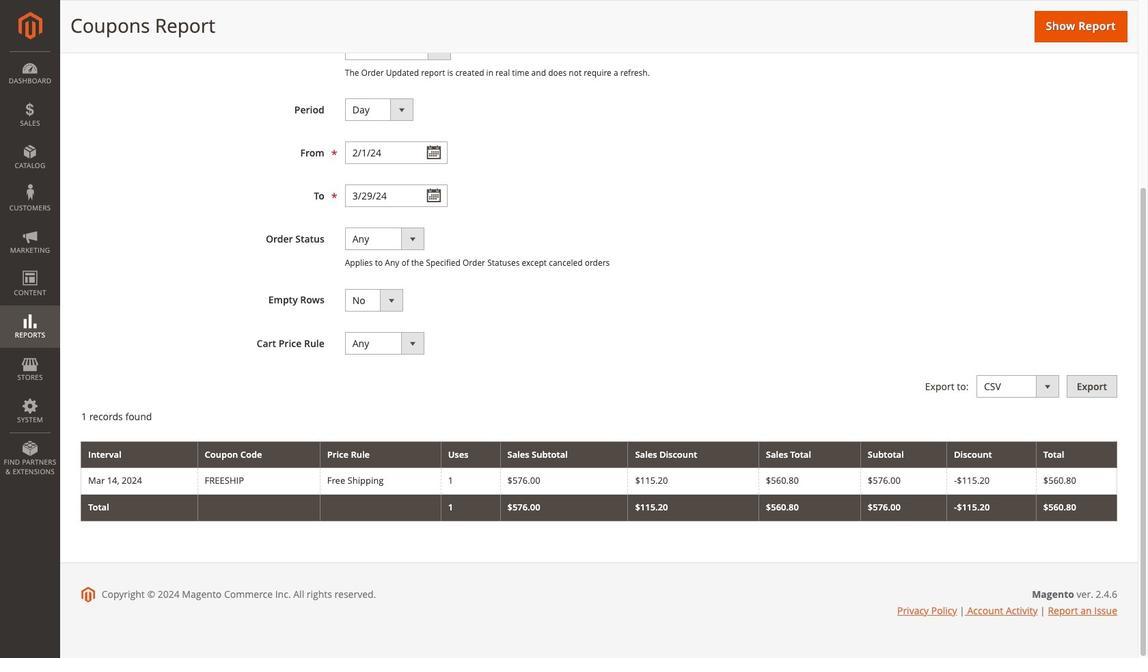 Task type: locate. For each thing, give the bounding box(es) containing it.
menu bar
[[0, 51, 60, 483]]

None text field
[[345, 185, 448, 207]]

None text field
[[345, 142, 448, 164]]



Task type: describe. For each thing, give the bounding box(es) containing it.
magento admin panel image
[[18, 12, 42, 40]]



